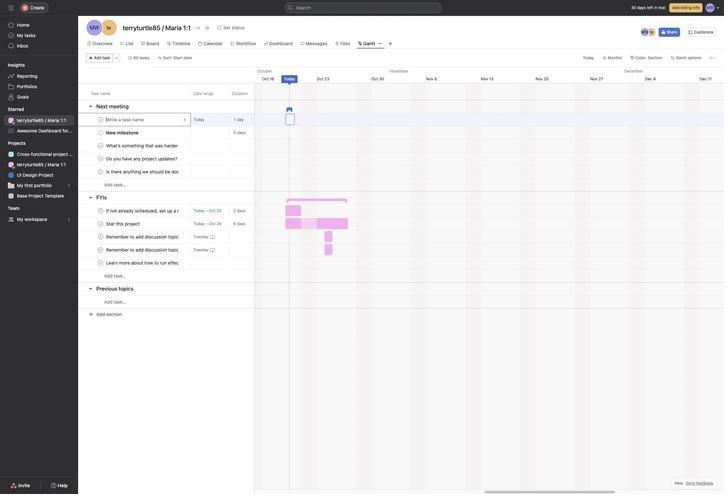 Task type: locate. For each thing, give the bounding box(es) containing it.
0 horizontal spatial new
[[70, 128, 79, 133]]

2 vertical spatial add task… button
[[96, 299, 126, 306]]

2 vertical spatial completed checkbox
[[97, 220, 105, 228]]

0 horizontal spatial dashboard
[[38, 128, 61, 133]]

add left section
[[96, 312, 105, 317]]

26
[[217, 221, 221, 226]]

learn more about how to run effective 1:1s cell
[[78, 256, 191, 270]]

tasks right all
[[139, 55, 149, 60]]

1 collapse task list for this section image from the top
[[88, 195, 93, 200]]

tuesday left repeats icon
[[193, 247, 209, 252]]

0 vertical spatial tuesday
[[193, 234, 209, 239]]

– left 26
[[206, 221, 208, 226]]

board
[[146, 41, 159, 46]]

0 horizontal spatial dec
[[645, 77, 652, 81]]

add task… button up fyis button
[[96, 181, 126, 189]]

1 task… from the top
[[114, 182, 126, 188]]

completed checkbox for the is there anything we should be doing differently? text field
[[97, 168, 105, 176]]

0 vertical spatial gantt
[[363, 41, 375, 46]]

if not already scheduled, set up a recurring 1:1 meeting in your calendar cell
[[78, 204, 191, 217]]

dashboard
[[269, 41, 293, 46], [38, 128, 61, 133]]

6 completed checkbox from the top
[[97, 259, 105, 267]]

overview
[[92, 41, 113, 46]]

0 vertical spatial 1:1
[[60, 118, 66, 123]]

remove from starred image
[[205, 25, 210, 30]]

duration
[[232, 91, 248, 96]]

4 nov from the left
[[590, 77, 598, 81]]

task… down is there anything we should be doing differently? cell
[[114, 182, 126, 188]]

oct for oct 23
[[317, 77, 323, 81]]

project left the 'completed milestone' checkbox
[[80, 128, 95, 133]]

mw up overview link
[[90, 25, 99, 31]]

1 vertical spatial completed image
[[97, 233, 105, 241]]

insights element
[[0, 59, 78, 104]]

add task… row
[[78, 178, 254, 191], [78, 269, 254, 283], [78, 295, 254, 309]]

1 vertical spatial add task… button
[[96, 273, 126, 280]]

1 completed checkbox from the top
[[97, 116, 105, 124]]

2 / from the top
[[45, 162, 46, 167]]

Completed checkbox
[[97, 155, 105, 163], [97, 207, 105, 215], [97, 220, 105, 228]]

completed image inside star this project cell
[[97, 220, 105, 228]]

New milestone text field
[[105, 129, 140, 136]]

color:
[[636, 55, 647, 60]]

/ inside starred element
[[45, 118, 46, 123]]

0 vertical spatial tasks
[[25, 33, 36, 38]]

0 horizontal spatial mw
[[90, 25, 99, 31]]

0 vertical spatial –
[[206, 208, 208, 213]]

terryturtle85 / maria 1:1 down cross-functional project plan link
[[17, 162, 66, 167]]

completed image for remember to add discussion topics for the next meeting text box
[[97, 233, 105, 241]]

terryturtle85 / maria 1:1 link up awesome
[[4, 115, 74, 126]]

2 vertical spatial add task…
[[104, 299, 126, 305]]

completed checkbox inside is there anything we should be doing differently? cell
[[97, 168, 105, 176]]

new right for
[[70, 128, 79, 133]]

date
[[184, 55, 192, 60]]

0 vertical spatial task…
[[114, 182, 126, 188]]

2 maria from the top
[[48, 162, 59, 167]]

1 my from the top
[[17, 33, 23, 38]]

fyis
[[96, 195, 107, 201]]

maria up awesome dashboard for new project
[[48, 118, 59, 123]]

0 horizontal spatial 30
[[379, 77, 384, 81]]

add task… button for next meeting
[[96, 181, 126, 189]]

base
[[17, 193, 27, 199]]

cross-
[[17, 151, 31, 157]]

6 completed image from the top
[[97, 246, 105, 254]]

range
[[203, 91, 213, 96]]

te up 'overview'
[[106, 25, 111, 31]]

0 horizontal spatial tasks
[[25, 33, 36, 38]]

star this project cell
[[78, 217, 191, 231]]

today – oct 26
[[193, 221, 221, 226]]

repeats image
[[210, 234, 215, 239]]

3 nov from the left
[[536, 77, 543, 81]]

project up portfolio
[[38, 172, 53, 178]]

next
[[96, 104, 108, 109]]

dashboard up the october
[[269, 41, 293, 46]]

files link
[[335, 40, 350, 47]]

starred
[[8, 106, 24, 112]]

2 vertical spatial my
[[17, 217, 23, 222]]

collapse task list for this section image left previous
[[88, 286, 93, 291]]

tasks down home
[[25, 33, 36, 38]]

0 vertical spatial 20
[[544, 77, 549, 81]]

my inside projects element
[[17, 183, 23, 188]]

oct 16
[[262, 77, 274, 81]]

2 my from the top
[[17, 183, 23, 188]]

3 completed checkbox from the top
[[97, 168, 105, 176]]

1 – from the top
[[206, 208, 208, 213]]

more actions image
[[709, 55, 714, 61]]

terryturtle85 / maria 1:1 up awesome dashboard for new project link
[[17, 118, 66, 123]]

0 vertical spatial terryturtle85 / maria 1:1
[[17, 118, 66, 123]]

– for – oct 20
[[206, 208, 208, 213]]

add task… button up 'add section' at the bottom left of the page
[[96, 299, 126, 306]]

0 vertical spatial completed image
[[97, 116, 105, 124]]

2 vertical spatial add task… row
[[78, 295, 254, 309]]

oct 30
[[371, 77, 384, 81]]

tab actions image
[[378, 42, 382, 46]]

1 horizontal spatial dashboard
[[269, 41, 293, 46]]

1 terryturtle85 from the top
[[17, 118, 44, 123]]

2 completed checkbox from the top
[[97, 142, 105, 150]]

completed checkbox left star this project text box
[[97, 220, 105, 228]]

first
[[25, 183, 33, 188]]

project down my first portfolio
[[28, 193, 43, 199]]

1 vertical spatial terryturtle85
[[17, 162, 44, 167]]

sort: start date button
[[155, 53, 195, 63]]

1 vertical spatial tasks
[[139, 55, 149, 60]]

collapse task list for this section image
[[88, 195, 93, 200], [88, 286, 93, 291]]

What's something that was harder than expected? text field
[[105, 142, 179, 149]]

cell
[[78, 113, 191, 126]]

completed image inside "learn more about how to run effective 1:1s" 'cell'
[[97, 259, 105, 267]]

0 horizontal spatial gantt
[[363, 41, 375, 46]]

2 terryturtle85 / maria 1:1 link from the top
[[4, 160, 74, 170]]

2 completed checkbox from the top
[[97, 207, 105, 215]]

meeting
[[109, 104, 129, 109]]

0 vertical spatial new
[[70, 128, 79, 133]]

0 vertical spatial 30
[[631, 5, 636, 10]]

task… for next meeting
[[114, 182, 126, 188]]

design
[[23, 172, 37, 178]]

completed image for what's something that was harder than expected? text field
[[97, 142, 105, 150]]

0 vertical spatial terryturtle85 / maria 1:1 link
[[4, 115, 74, 126]]

1 completed image from the top
[[97, 142, 105, 150]]

nov for nov 27
[[590, 77, 598, 81]]

do you have any project updates? cell
[[78, 152, 191, 165]]

nov
[[426, 77, 433, 81], [481, 77, 488, 81], [536, 77, 543, 81], [590, 77, 598, 81]]

30
[[631, 5, 636, 10], [379, 77, 384, 81]]

completed image
[[97, 116, 105, 124], [97, 233, 105, 241]]

2 completed image from the top
[[97, 233, 105, 241]]

base project template
[[17, 193, 64, 199]]

task… up previous topics in the bottom left of the page
[[114, 273, 126, 279]]

options
[[688, 55, 702, 60]]

awesome dashboard for new project link
[[4, 126, 95, 136]]

terryturtle85 / maria 1:1 inside starred element
[[17, 118, 66, 123]]

november nov 6
[[390, 69, 437, 81]]

dashboard left for
[[38, 128, 61, 133]]

terryturtle85 inside starred element
[[17, 118, 44, 123]]

30 left november nov 6
[[379, 77, 384, 81]]

tuesday for repeats icon
[[193, 247, 209, 252]]

/ inside projects element
[[45, 162, 46, 167]]

1 vertical spatial add task…
[[104, 273, 126, 279]]

1 vertical spatial collapse task list for this section image
[[88, 286, 93, 291]]

1:1 up for
[[60, 118, 66, 123]]

months
[[608, 55, 622, 60]]

tuesday left repeats image
[[193, 234, 209, 239]]

1 vertical spatial 20
[[217, 208, 221, 213]]

maria down cross-functional project plan
[[48, 162, 59, 167]]

new inside starred element
[[70, 128, 79, 133]]

ui design project
[[17, 172, 53, 178]]

0 vertical spatial collapse task list for this section image
[[88, 195, 93, 200]]

remember to add discussion topics for the next meeting cell up remember to add discussion topics for the next meeting text field
[[78, 230, 191, 244]]

maria inside projects element
[[48, 162, 59, 167]]

oct
[[262, 77, 269, 81], [317, 77, 323, 81], [371, 77, 378, 81], [209, 208, 216, 213], [209, 221, 216, 226]]

4 completed image from the top
[[97, 207, 105, 215]]

terryturtle85 up awesome
[[17, 118, 44, 123]]

2 add task… row from the top
[[78, 269, 254, 283]]

1 vertical spatial completed checkbox
[[97, 207, 105, 215]]

terryturtle85
[[17, 118, 44, 123], [17, 162, 44, 167]]

/ down cross-functional project plan
[[45, 162, 46, 167]]

project
[[53, 151, 68, 157]]

0 vertical spatial project
[[80, 128, 95, 133]]

my inside 'global' element
[[17, 33, 23, 38]]

tasks inside dropdown button
[[139, 55, 149, 60]]

23
[[325, 77, 329, 81]]

1 vertical spatial add task… row
[[78, 269, 254, 283]]

base project template link
[[4, 191, 74, 201]]

completed image inside the if not already scheduled, set up a recurring 1:1 meeting in your calendar cell
[[97, 207, 105, 215]]

1 vertical spatial 1:1
[[60, 162, 66, 167]]

2 completed image from the top
[[97, 155, 105, 163]]

today inside today button
[[583, 55, 594, 60]]

3 completed checkbox from the top
[[97, 220, 105, 228]]

nov 13
[[481, 77, 494, 81]]

/ up awesome dashboard for new project link
[[45, 118, 46, 123]]

1 vertical spatial tuesday
[[193, 247, 209, 252]]

5 completed checkbox from the top
[[97, 246, 105, 254]]

reporting
[[17, 73, 37, 79]]

30 left days
[[631, 5, 636, 10]]

5 completed image from the top
[[97, 220, 105, 228]]

1 horizontal spatial te
[[650, 30, 653, 35]]

add left task
[[94, 55, 101, 60]]

completed image inside what's something that was harder than expected? cell
[[97, 142, 105, 150]]

remember to add discussion topics for the next meeting cell up "learn more about how to run effective 1:1s" text field
[[78, 243, 191, 257]]

task… up section
[[114, 299, 126, 305]]

new left send
[[675, 481, 683, 486]]

2 1:1 from the top
[[60, 162, 66, 167]]

1 vertical spatial gantt
[[676, 55, 686, 60]]

0 vertical spatial maria
[[48, 118, 59, 123]]

1 nov from the left
[[426, 77, 433, 81]]

Remember to add discussion topics for the next meeting text field
[[105, 234, 179, 240]]

None text field
[[121, 22, 192, 34], [230, 127, 280, 139], [230, 153, 280, 165], [230, 166, 280, 178], [230, 218, 280, 230], [230, 231, 280, 243], [230, 244, 280, 256], [230, 257, 280, 269], [121, 22, 192, 34], [230, 127, 280, 139], [230, 153, 280, 165], [230, 166, 280, 178], [230, 218, 280, 230], [230, 231, 280, 243], [230, 244, 280, 256], [230, 257, 280, 269]]

1 horizontal spatial 20
[[544, 77, 549, 81]]

1 vertical spatial /
[[45, 162, 46, 167]]

1 horizontal spatial tasks
[[139, 55, 149, 60]]

terryturtle85 up design
[[17, 162, 44, 167]]

3 my from the top
[[17, 217, 23, 222]]

tasks inside 'global' element
[[25, 33, 36, 38]]

gantt left tab actions 'icon' on the top right of the page
[[363, 41, 375, 46]]

completed checkbox for today – oct 20
[[97, 207, 105, 215]]

0 vertical spatial terryturtle85
[[17, 118, 44, 123]]

1 remember to add discussion topics for the next meeting cell from the top
[[78, 230, 191, 244]]

my inside teams element
[[17, 217, 23, 222]]

remember to add discussion topics for the next meeting cell
[[78, 230, 191, 244], [78, 243, 191, 257]]

tasks
[[25, 33, 36, 38], [139, 55, 149, 60]]

– up today – oct 26
[[206, 208, 208, 213]]

completed checkbox for today – oct 26
[[97, 220, 105, 228]]

1 add task… button from the top
[[96, 181, 126, 189]]

invite button
[[6, 480, 34, 492]]

gantt link
[[358, 40, 375, 47]]

4 completed checkbox from the top
[[97, 233, 105, 241]]

3 add task… row from the top
[[78, 295, 254, 309]]

1 terryturtle85 / maria 1:1 from the top
[[17, 118, 66, 123]]

3 completed image from the top
[[97, 168, 105, 176]]

tasks for all tasks
[[139, 55, 149, 60]]

send feedback link
[[686, 481, 713, 486]]

add task… button for fyis
[[96, 273, 126, 280]]

2 terryturtle85 / maria 1:1 from the top
[[17, 162, 66, 167]]

add inside add task 'button'
[[94, 55, 101, 60]]

2 task… from the top
[[114, 273, 126, 279]]

/
[[45, 118, 46, 123], [45, 162, 46, 167]]

1 add task… from the top
[[104, 182, 126, 188]]

terryturtle85 / maria 1:1 link inside projects element
[[4, 160, 74, 170]]

gantt options button
[[668, 53, 705, 63]]

share button
[[659, 28, 680, 37]]

dec left 11
[[700, 77, 707, 81]]

2 add task… from the top
[[104, 273, 126, 279]]

completed image for the if not already scheduled, set up a recurring 1:1 meeting in your calendar text box
[[97, 207, 105, 215]]

maria inside starred element
[[48, 118, 59, 123]]

my down team
[[17, 217, 23, 222]]

1 vertical spatial terryturtle85 / maria 1:1 link
[[4, 160, 74, 170]]

0 horizontal spatial 20
[[217, 208, 221, 213]]

terryturtle85 / maria 1:1 inside projects element
[[17, 162, 66, 167]]

completed checkbox inside star this project cell
[[97, 220, 105, 228]]

0 vertical spatial add task… row
[[78, 178, 254, 191]]

Star this project text field
[[105, 221, 142, 227]]

what's something that was harder than expected? cell
[[78, 139, 191, 152]]

2 nov from the left
[[481, 77, 488, 81]]

1 vertical spatial task…
[[114, 273, 126, 279]]

7 completed image from the top
[[97, 259, 105, 267]]

0 vertical spatial completed checkbox
[[97, 155, 105, 163]]

1 dec from the left
[[645, 77, 652, 81]]

add task… button
[[96, 181, 126, 189], [96, 273, 126, 280], [96, 299, 126, 306]]

1 vertical spatial project
[[38, 172, 53, 178]]

completed checkbox down fyis
[[97, 207, 105, 215]]

1:1 down project
[[60, 162, 66, 167]]

completed checkbox down the 'completed milestone' checkbox
[[97, 155, 105, 163]]

1:1 for terryturtle85 / maria 1:1 link within starred element
[[60, 118, 66, 123]]

today right details image on the left
[[193, 117, 204, 122]]

2 tuesday from the top
[[193, 247, 209, 252]]

collapse task list for this section image left fyis button
[[88, 195, 93, 200]]

add task… up previous topics in the bottom left of the page
[[104, 273, 126, 279]]

cross-functional project plan
[[17, 151, 78, 157]]

add task… up fyis button
[[104, 182, 126, 188]]

1 / from the top
[[45, 118, 46, 123]]

gantt for gantt
[[363, 41, 375, 46]]

global element
[[0, 16, 78, 55]]

add task… row for fyis
[[78, 269, 254, 283]]

dec left 4
[[645, 77, 652, 81]]

2 – from the top
[[206, 221, 208, 226]]

completed checkbox inside what's something that was harder than expected? cell
[[97, 142, 105, 150]]

1 vertical spatial dashboard
[[38, 128, 61, 133]]

color: section button
[[627, 53, 665, 63]]

Completed milestone checkbox
[[98, 130, 103, 135]]

2 collapse task list for this section image from the top
[[88, 286, 93, 291]]

my up inbox
[[17, 33, 23, 38]]

None text field
[[230, 114, 280, 126], [230, 140, 280, 152], [230, 205, 280, 217], [230, 114, 280, 126], [230, 140, 280, 152], [230, 205, 280, 217]]

1 completed image from the top
[[97, 116, 105, 124]]

list link
[[120, 40, 133, 47]]

completed checkbox inside the if not already scheduled, set up a recurring 1:1 meeting in your calendar cell
[[97, 207, 105, 215]]

1 vertical spatial terryturtle85 / maria 1:1
[[17, 162, 66, 167]]

hide sidebar image
[[8, 5, 14, 10]]

awesome dashboard for new project
[[17, 128, 95, 133]]

completed checkbox inside "learn more about how to run effective 1:1s" 'cell'
[[97, 259, 105, 267]]

1 maria from the top
[[48, 118, 59, 123]]

gantt
[[363, 41, 375, 46], [676, 55, 686, 60]]

1 vertical spatial my
[[17, 183, 23, 188]]

6
[[435, 77, 437, 81]]

1 horizontal spatial mw
[[641, 30, 648, 35]]

add left billing
[[672, 5, 680, 10]]

task
[[103, 55, 110, 60]]

nov for nov 20
[[536, 77, 543, 81]]

completed checkbox for remember to add discussion topics for the next meeting text field
[[97, 246, 105, 254]]

terryturtle85 / maria 1:1 link inside starred element
[[4, 115, 74, 126]]

portfolios link
[[4, 81, 74, 92]]

Completed checkbox
[[97, 116, 105, 124], [97, 142, 105, 150], [97, 168, 105, 176], [97, 233, 105, 241], [97, 246, 105, 254], [97, 259, 105, 267]]

gantt left options
[[676, 55, 686, 60]]

completed checkbox inside do you have any project updates? cell
[[97, 155, 105, 163]]

1 completed checkbox from the top
[[97, 155, 105, 163]]

project
[[80, 128, 95, 133], [38, 172, 53, 178], [28, 193, 43, 199]]

1 horizontal spatial dec
[[700, 77, 707, 81]]

november
[[390, 69, 409, 74]]

mw left share button
[[641, 30, 648, 35]]

0 vertical spatial /
[[45, 118, 46, 123]]

1 1:1 from the top
[[60, 118, 66, 123]]

my first portfolio
[[17, 183, 52, 188]]

1:1 inside starred element
[[60, 118, 66, 123]]

tuesday for repeats image
[[193, 234, 209, 239]]

1 vertical spatial maria
[[48, 162, 59, 167]]

completed image inside is there anything we should be doing differently? cell
[[97, 168, 105, 176]]

16
[[270, 77, 274, 81]]

/ for terryturtle85 / maria 1:1 link inside the projects element
[[45, 162, 46, 167]]

0 vertical spatial add task…
[[104, 182, 126, 188]]

1 terryturtle85 / maria 1:1 link from the top
[[4, 115, 74, 126]]

0 vertical spatial dashboard
[[269, 41, 293, 46]]

ui design project link
[[4, 170, 74, 180]]

2 dec from the left
[[700, 77, 707, 81]]

my left first
[[17, 183, 23, 188]]

1 add task… row from the top
[[78, 178, 254, 191]]

add up fyis button
[[104, 182, 113, 188]]

today up nov 27
[[583, 55, 594, 60]]

terryturtle85 / maria 1:1 for terryturtle85 / maria 1:1 link inside the projects element
[[17, 162, 66, 167]]

add task… for fyis
[[104, 273, 126, 279]]

all tasks button
[[125, 53, 152, 63]]

add task… button up previous topics in the bottom left of the page
[[96, 273, 126, 280]]

add task…
[[104, 182, 126, 188], [104, 273, 126, 279], [104, 299, 126, 305]]

terryturtle85 / maria 1:1 link down functional
[[4, 160, 74, 170]]

1:1 for terryturtle85 / maria 1:1 link inside the projects element
[[60, 162, 66, 167]]

add task… up section
[[104, 299, 126, 305]]

goals
[[17, 94, 29, 100]]

1 vertical spatial –
[[206, 221, 208, 226]]

0 vertical spatial add task… button
[[96, 181, 126, 189]]

2 terryturtle85 from the top
[[17, 162, 44, 167]]

completed image inside do you have any project updates? cell
[[97, 155, 105, 163]]

1 tuesday from the top
[[193, 234, 209, 239]]

1 horizontal spatial new
[[675, 481, 683, 486]]

completed checkbox for what's something that was harder than expected? text field
[[97, 142, 105, 150]]

cross-functional project plan link
[[4, 149, 78, 160]]

functional
[[31, 151, 52, 157]]

gantt inside button
[[676, 55, 686, 60]]

remember to add discussion topics for the next meeting cell for repeats image
[[78, 230, 191, 244]]

20
[[544, 77, 549, 81], [217, 208, 221, 213]]

oct for oct 30
[[371, 77, 378, 81]]

1 horizontal spatial gantt
[[676, 55, 686, 60]]

my tasks link
[[4, 30, 74, 41]]

goals link
[[4, 92, 74, 102]]

completed image for "learn more about how to run effective 1:1s" text field
[[97, 259, 105, 267]]

add inside add billing info button
[[672, 5, 680, 10]]

te left share button
[[650, 30, 653, 35]]

completed image
[[97, 142, 105, 150], [97, 155, 105, 163], [97, 168, 105, 176], [97, 207, 105, 215], [97, 220, 105, 228], [97, 246, 105, 254], [97, 259, 105, 267]]

october
[[257, 69, 272, 74]]

repeats image
[[210, 247, 215, 252]]

1:1 inside projects element
[[60, 162, 66, 167]]

today up today – oct 26
[[193, 208, 204, 213]]

2 remember to add discussion topics for the next meeting cell from the top
[[78, 243, 191, 257]]

info
[[693, 5, 700, 10]]

1 vertical spatial new
[[675, 481, 683, 486]]

2 add task… button from the top
[[96, 273, 126, 280]]

0 vertical spatial my
[[17, 33, 23, 38]]

fyis button
[[96, 192, 107, 203]]

maria for terryturtle85 / maria 1:1 link within starred element
[[48, 118, 59, 123]]

2 vertical spatial task…
[[114, 299, 126, 305]]



Task type: describe. For each thing, give the bounding box(es) containing it.
today right 16
[[284, 77, 295, 81]]

2 vertical spatial project
[[28, 193, 43, 199]]

name
[[100, 91, 110, 96]]

my workspace
[[17, 217, 47, 222]]

completed image for star this project text box
[[97, 220, 105, 228]]

Remember to add discussion topics for the next meeting text field
[[105, 247, 179, 253]]

3 task… from the top
[[114, 299, 126, 305]]

left
[[647, 5, 653, 10]]

gantt options
[[676, 55, 702, 60]]

show options image
[[196, 25, 201, 30]]

insights button
[[0, 62, 25, 68]]

invite
[[18, 483, 30, 488]]

overview link
[[87, 40, 113, 47]]

set
[[223, 25, 230, 30]]

nov for nov 13
[[481, 77, 488, 81]]

add task button
[[86, 53, 113, 63]]

– for – oct 26
[[206, 221, 208, 226]]

collapse task list for this section image for fyis
[[88, 195, 93, 200]]

starred element
[[0, 104, 95, 137]]

add up 'add section' at the bottom left of the page
[[104, 299, 113, 305]]

section
[[648, 55, 662, 60]]

search button
[[285, 3, 441, 13]]

customize
[[694, 30, 713, 35]]

add inside the add section button
[[96, 312, 105, 317]]

terryturtle85 inside projects element
[[17, 162, 44, 167]]

sort: start date
[[163, 55, 192, 60]]

section
[[106, 312, 122, 317]]

remember to add discussion topics for the next meeting cell for repeats icon
[[78, 243, 191, 257]]

1 horizontal spatial 30
[[631, 5, 636, 10]]

collapse task list for this section image
[[88, 104, 93, 109]]

next meeting button
[[96, 101, 129, 112]]

previous topics
[[96, 286, 133, 292]]

date range
[[193, 91, 213, 96]]

my for my workspace
[[17, 217, 23, 222]]

plan
[[69, 151, 78, 157]]

new milestone cell
[[78, 126, 191, 139]]

previous
[[96, 286, 117, 292]]

30 days left in trial
[[631, 5, 665, 10]]

reporting link
[[4, 71, 74, 81]]

add section button
[[86, 309, 125, 320]]

add up previous
[[104, 273, 113, 279]]

inbox
[[17, 43, 28, 49]]

template
[[45, 193, 64, 199]]

add billing info button
[[669, 3, 703, 12]]

completed image for remember to add discussion topics for the next meeting text field
[[97, 246, 105, 254]]

oct for oct 16
[[262, 77, 269, 81]]

start
[[173, 55, 183, 60]]

/ for terryturtle85 / maria 1:1 link within starred element
[[45, 118, 46, 123]]

gantt for gantt options
[[676, 55, 686, 60]]

details image
[[183, 118, 187, 122]]

more actions image
[[114, 56, 118, 60]]

team button
[[0, 205, 19, 212]]

all tasks
[[133, 55, 149, 60]]

date
[[193, 91, 202, 96]]

add task… row for next meeting
[[78, 178, 254, 191]]

Learn more about how to run effective 1:1s text field
[[105, 260, 179, 266]]

task
[[91, 91, 99, 96]]

tasks for my tasks
[[25, 33, 36, 38]]

workflow link
[[231, 40, 256, 47]]

today button
[[580, 53, 597, 63]]

today down "today – oct 20"
[[193, 221, 204, 226]]

teams element
[[0, 203, 78, 226]]

completed milestone image
[[98, 130, 103, 135]]

in
[[654, 5, 657, 10]]

trial
[[658, 5, 665, 10]]

for
[[62, 128, 68, 133]]

collapse task list for this section image for previous topics
[[88, 286, 93, 291]]

messages link
[[300, 40, 327, 47]]

starred button
[[0, 106, 24, 113]]

home link
[[4, 20, 74, 30]]

feedback
[[696, 481, 713, 486]]

see details, my first portfolio image
[[67, 184, 71, 188]]

projects element
[[0, 137, 78, 203]]

projects
[[8, 140, 26, 146]]

completed checkbox for remember to add discussion topics for the next meeting text box
[[97, 233, 105, 241]]

see details, my workspace image
[[67, 217, 71, 221]]

my first portfolio link
[[4, 180, 74, 191]]

messages
[[306, 41, 327, 46]]

my tasks
[[17, 33, 36, 38]]

terryturtle85 / maria 1:1 for terryturtle85 / maria 1:1 link within starred element
[[17, 118, 66, 123]]

days
[[637, 5, 646, 10]]

my for my tasks
[[17, 33, 23, 38]]

list
[[126, 41, 133, 46]]

my for my first portfolio
[[17, 183, 23, 188]]

customize button
[[686, 28, 716, 37]]

11
[[708, 77, 712, 81]]

If not already scheduled, set up a recurring 1:1 meeting in your calendar text field
[[105, 208, 179, 214]]

Do you have any project updates? text field
[[105, 155, 179, 162]]

topics
[[119, 286, 133, 292]]

december dec 4
[[624, 69, 656, 81]]

dashboard link
[[264, 40, 293, 47]]

completed image for do you have any project updates? text field at top left
[[97, 155, 105, 163]]

add task… for next meeting
[[104, 182, 126, 188]]

completed image for write a task name text field
[[97, 116, 105, 124]]

color: section
[[636, 55, 662, 60]]

search
[[296, 5, 311, 10]]

task… for fyis
[[114, 273, 126, 279]]

Is there anything we should be doing differently? text field
[[105, 168, 179, 175]]

dec inside the december dec 4
[[645, 77, 652, 81]]

workflow
[[236, 41, 256, 46]]

3 add task… from the top
[[104, 299, 126, 305]]

dashboard inside starred element
[[38, 128, 61, 133]]

nov 20
[[536, 77, 549, 81]]

oct 23
[[317, 77, 329, 81]]

4
[[653, 77, 656, 81]]

sort:
[[163, 55, 172, 60]]

maria for terryturtle85 / maria 1:1 link inside the projects element
[[48, 162, 59, 167]]

add task
[[94, 55, 110, 60]]

search list box
[[285, 3, 441, 13]]

create
[[30, 5, 44, 10]]

completed image for the is there anything we should be doing differently? text field
[[97, 168, 105, 176]]

task name
[[91, 91, 110, 96]]

project inside starred element
[[80, 128, 95, 133]]

home
[[17, 22, 29, 28]]

set status
[[223, 25, 245, 30]]

set status button
[[215, 23, 248, 32]]

all
[[133, 55, 138, 60]]

months button
[[600, 53, 625, 63]]

portfolio
[[34, 183, 52, 188]]

add tab image
[[388, 41, 393, 46]]

3 add task… button from the top
[[96, 299, 126, 306]]

is there anything we should be doing differently? cell
[[78, 165, 191, 178]]

completed checkbox for "learn more about how to run effective 1:1s" text field
[[97, 259, 105, 267]]

send
[[686, 481, 695, 486]]

help
[[58, 483, 68, 488]]

previous topics button
[[96, 283, 133, 295]]

portfolios
[[17, 84, 37, 89]]

0 horizontal spatial te
[[106, 25, 111, 31]]

1 vertical spatial 30
[[379, 77, 384, 81]]

nov inside november nov 6
[[426, 77, 433, 81]]

13
[[489, 77, 494, 81]]

completed checkbox for write a task name text field
[[97, 116, 105, 124]]

Write a task name text field
[[105, 116, 146, 123]]

nov 27
[[590, 77, 603, 81]]



Task type: vqa. For each thing, say whether or not it's contained in the screenshot.
terryturtle85 to the top
yes



